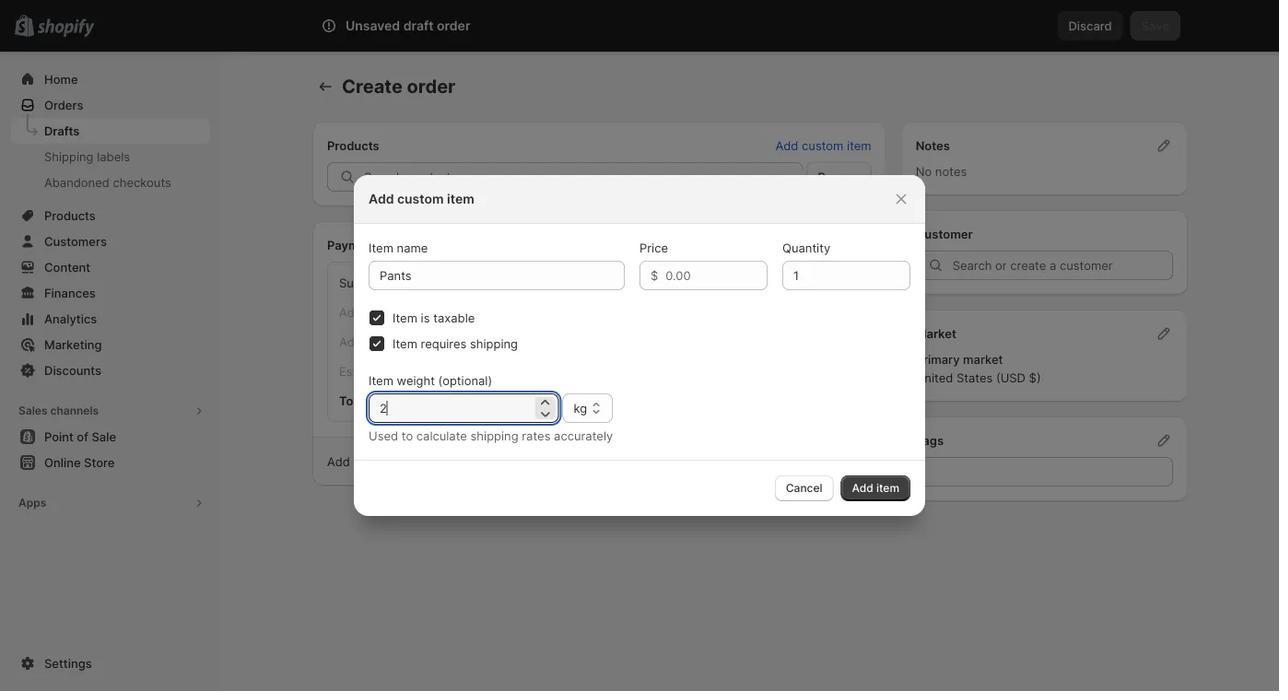 Task type: locate. For each thing, give the bounding box(es) containing it.
1 vertical spatial to
[[411, 454, 423, 469]]

0 horizontal spatial custom
[[397, 191, 444, 207]]

shipping
[[470, 336, 518, 351], [471, 429, 519, 443]]

Price text field
[[666, 261, 768, 290]]

used to calculate shipping rates accurately
[[369, 429, 613, 443]]

to right used
[[402, 429, 413, 443]]

item inside add item button
[[877, 482, 900, 495]]

requires
[[421, 336, 467, 351]]

calculate left total
[[426, 454, 477, 469]]

shipping labels
[[44, 149, 130, 164]]

order right draft
[[437, 18, 471, 34]]

item up weight
[[393, 336, 418, 351]]

custom up the browse
[[802, 138, 844, 153]]

item weight (optional)
[[369, 373, 492, 388]]

$)
[[1029, 371, 1041, 385]]

no
[[916, 164, 932, 178]]

product
[[364, 454, 408, 469]]

home link
[[11, 66, 210, 92]]

notes
[[936, 164, 967, 178]]

shopify image
[[37, 19, 94, 37]]

item
[[847, 138, 872, 153], [447, 191, 475, 207], [877, 482, 900, 495]]

item is taxable
[[393, 311, 475, 325]]

1 vertical spatial item
[[447, 191, 475, 207]]

notes
[[916, 138, 950, 153]]

custom up "name"
[[397, 191, 444, 207]]

calculate inside 'add custom item' dialog
[[416, 429, 467, 443]]

add custom item
[[776, 138, 872, 153], [369, 191, 475, 207]]

accurately
[[554, 429, 613, 443]]

no notes
[[916, 164, 967, 178]]

add custom item up the browse
[[776, 138, 872, 153]]

$0.00
[[827, 276, 860, 290]]

cancel button
[[775, 476, 834, 502]]

2 horizontal spatial item
[[877, 482, 900, 495]]

unsaved
[[346, 18, 400, 34]]

0 vertical spatial shipping
[[470, 336, 518, 351]]

1 horizontal spatial add custom item
[[776, 138, 872, 153]]

(usd
[[997, 371, 1026, 385]]

item requires shipping
[[393, 336, 518, 351]]

0 horizontal spatial item
[[447, 191, 475, 207]]

abandoned
[[44, 175, 110, 189]]

item name
[[369, 241, 428, 255]]

custom
[[802, 138, 844, 153], [397, 191, 444, 207]]

1 vertical spatial order
[[407, 75, 456, 98]]

tags
[[916, 433, 944, 448]]

united
[[916, 371, 953, 385]]

item for item requires shipping
[[393, 336, 418, 351]]

add item button
[[841, 476, 911, 502]]

apps button
[[11, 490, 210, 516]]

$
[[651, 268, 659, 283]]

add custom item inside dialog
[[369, 191, 475, 207]]

channels
[[50, 404, 99, 418]]

discard
[[1069, 18, 1112, 33]]

item
[[369, 241, 394, 255], [393, 311, 418, 325], [393, 336, 418, 351], [369, 373, 394, 388]]

labels
[[97, 149, 130, 164]]

price
[[640, 241, 668, 255]]

1 horizontal spatial custom
[[802, 138, 844, 153]]

and
[[509, 454, 530, 469]]

add custom item dialog
[[0, 175, 1280, 516]]

view
[[534, 454, 560, 469]]

add custom item button
[[765, 133, 883, 159]]

to
[[402, 429, 413, 443], [411, 454, 423, 469]]

0 vertical spatial custom
[[802, 138, 844, 153]]

0 vertical spatial add custom item
[[776, 138, 872, 153]]

kg
[[574, 401, 587, 415]]

2 shipping from the top
[[471, 429, 519, 443]]

1 shipping from the top
[[470, 336, 518, 351]]

create order
[[342, 75, 456, 98]]

discounts link
[[11, 358, 210, 384]]

item right cancel
[[877, 482, 900, 495]]

0 vertical spatial item
[[847, 138, 872, 153]]

to right product
[[411, 454, 423, 469]]

add
[[776, 138, 799, 153], [369, 191, 394, 207], [327, 454, 350, 469], [852, 482, 874, 495]]

add custom item up "name"
[[369, 191, 475, 207]]

item up item name text field
[[447, 191, 475, 207]]

0 vertical spatial to
[[402, 429, 413, 443]]

1 horizontal spatial item
[[847, 138, 872, 153]]

Item weight (optional) number field
[[369, 394, 531, 423]]

item inside the add custom item button
[[847, 138, 872, 153]]

browse button
[[807, 162, 872, 192]]

shipping up the add a product to calculate total and view payment options.
[[471, 429, 519, 443]]

1 vertical spatial shipping
[[471, 429, 519, 443]]

item for item name
[[369, 241, 394, 255]]

discard link
[[1058, 11, 1124, 41]]

shipping up (optional)
[[470, 336, 518, 351]]

0 horizontal spatial add custom item
[[369, 191, 475, 207]]

0 vertical spatial calculate
[[416, 429, 467, 443]]

primary
[[916, 352, 960, 366]]

item left "name"
[[369, 241, 394, 255]]

calculate
[[416, 429, 467, 443], [426, 454, 477, 469]]

order
[[437, 18, 471, 34], [407, 75, 456, 98]]

item up the browse
[[847, 138, 872, 153]]

1 vertical spatial add custom item
[[369, 191, 475, 207]]

drafts link
[[11, 118, 210, 144]]

add item
[[852, 482, 900, 495]]

calculate down item weight (optional) number field
[[416, 429, 467, 443]]

item left is
[[393, 311, 418, 325]]

states
[[957, 371, 993, 385]]

2 vertical spatial item
[[877, 482, 900, 495]]

browse
[[818, 170, 861, 184]]

apps
[[18, 496, 46, 510]]

item left weight
[[369, 373, 394, 388]]

order right create
[[407, 75, 456, 98]]

1 vertical spatial calculate
[[426, 454, 477, 469]]

search
[[402, 18, 442, 33]]

add inside add item button
[[852, 482, 874, 495]]

1 vertical spatial custom
[[397, 191, 444, 207]]



Task type: describe. For each thing, give the bounding box(es) containing it.
shipping labels link
[[11, 144, 210, 170]]

—
[[505, 335, 517, 349]]

shipping
[[44, 149, 94, 164]]

sales
[[18, 404, 47, 418]]

sales channels button
[[11, 398, 210, 424]]

draft
[[403, 18, 434, 34]]

0 vertical spatial order
[[437, 18, 471, 34]]

products
[[327, 138, 380, 153]]

to inside dialog
[[402, 429, 413, 443]]

total
[[480, 454, 506, 469]]

payment
[[327, 238, 378, 252]]

customer
[[916, 227, 973, 241]]

settings
[[44, 656, 92, 671]]

options.
[[616, 454, 661, 469]]

taxable
[[433, 311, 475, 325]]

settings link
[[11, 651, 210, 677]]

market
[[916, 326, 957, 341]]

unsaved draft order
[[346, 18, 471, 34]]

custom inside dialog
[[397, 191, 444, 207]]

rates
[[522, 429, 551, 443]]

total
[[339, 394, 368, 408]]

subtotal
[[339, 276, 387, 290]]

Quantity number field
[[783, 261, 883, 290]]

home
[[44, 72, 78, 86]]

add custom item inside button
[[776, 138, 872, 153]]

abandoned checkouts
[[44, 175, 171, 189]]

cancel
[[786, 482, 823, 495]]

used
[[369, 429, 398, 443]]

quantity
[[783, 241, 831, 255]]

orders
[[44, 98, 83, 112]]

abandoned checkouts link
[[11, 170, 210, 195]]

orders link
[[11, 92, 210, 118]]

discounts
[[44, 363, 101, 378]]

weight
[[397, 373, 435, 388]]

item for item is taxable
[[393, 311, 418, 325]]

search button
[[372, 11, 907, 41]]

primary market united states (usd $)
[[916, 352, 1041, 385]]

custom inside button
[[802, 138, 844, 153]]

Item name text field
[[369, 261, 625, 290]]

drafts
[[44, 124, 80, 138]]

sales channels
[[18, 404, 99, 418]]

add a product to calculate total and view payment options.
[[327, 454, 661, 469]]

a
[[354, 454, 360, 469]]

checkouts
[[113, 175, 171, 189]]

market
[[963, 352, 1003, 366]]

add inside the add custom item button
[[776, 138, 799, 153]]

payment
[[563, 454, 612, 469]]

(optional)
[[438, 373, 492, 388]]

create
[[342, 75, 403, 98]]

is
[[421, 311, 430, 325]]

item for item weight (optional)
[[369, 373, 394, 388]]

name
[[397, 241, 428, 255]]



Task type: vqa. For each thing, say whether or not it's contained in the screenshot.
Taxes and duties
no



